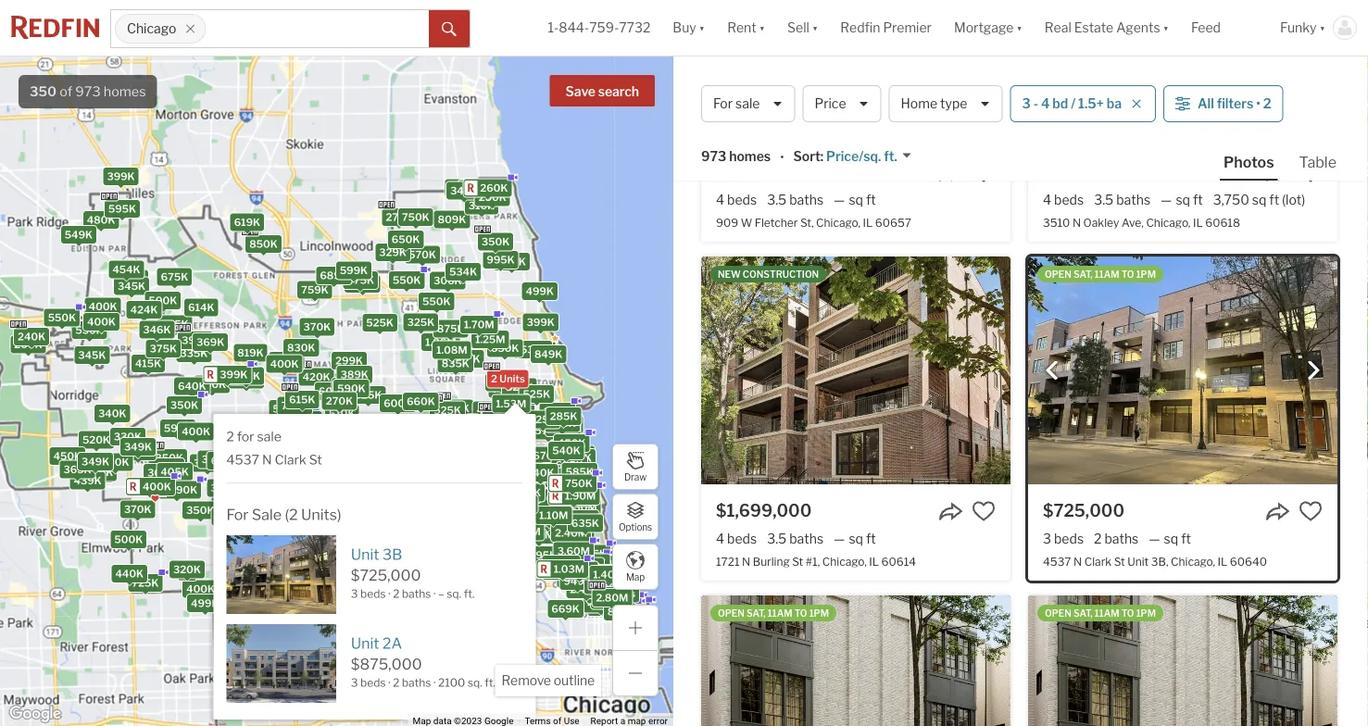 Task type: describe. For each thing, give the bounding box(es) containing it.
photo of 1721 n burling st #1, chicago, il 60614 image
[[701, 257, 1010, 484]]

350k down 330k
[[101, 456, 129, 468]]

3 beds
[[1043, 531, 1084, 546]]

1 horizontal spatial 540k
[[552, 445, 580, 457]]

2 horizontal spatial 475k
[[387, 563, 415, 575]]

1 vertical spatial 375k
[[302, 477, 329, 489]]

1pm down the 3510 n oakley ave, chicago, il 60618
[[1136, 269, 1156, 280]]

il left 60614
[[869, 555, 879, 568]]

buy ▾ button
[[673, 0, 705, 56]]

ft for $725,000
[[1181, 531, 1191, 546]]

redfin premier button
[[829, 0, 943, 56]]

2 units down 1.75m
[[604, 600, 638, 612]]

0 horizontal spatial 420k
[[303, 371, 330, 383]]

3,750
[[1213, 192, 1249, 207]]

2.00m down 1.75m
[[591, 601, 624, 613]]

2 right '3 beds'
[[1094, 531, 1102, 546]]

chicago, right "3b," on the bottom of the page
[[1171, 555, 1215, 568]]

· down "300k" at the left bottom of page
[[388, 587, 390, 600]]

975k
[[579, 557, 606, 569]]

2 units up 1.35m
[[497, 474, 531, 486]]

1.25m down 899k
[[570, 569, 600, 581]]

399k down 819k
[[220, 369, 248, 381]]

1.25m down 975k
[[561, 573, 591, 585]]

350 of 973 homes
[[30, 83, 146, 100]]

clark inside "2 for sale 4537 n clark st"
[[275, 452, 306, 468]]

2 down 695k at left
[[601, 588, 608, 600]]

city guide link
[[1265, 79, 1340, 101]]

0 horizontal spatial 625k
[[486, 413, 514, 425]]

1pm for photo of 2125 w crystal st unit 2west, chicago, il 60622 at the bottom
[[1136, 608, 1156, 619]]

1.90m
[[565, 490, 596, 502]]

rent ▾
[[727, 20, 765, 36]]

map button
[[612, 544, 659, 590]]

1.38m
[[601, 577, 631, 589]]

il left 60640
[[1218, 555, 1227, 568]]

#1,
[[806, 555, 820, 568]]

2.00m down 695k at left
[[591, 588, 623, 600]]

0 vertical spatial 415k
[[135, 357, 161, 369]]

0 vertical spatial 675k
[[161, 271, 188, 283]]

0 vertical spatial 475k
[[347, 274, 374, 286]]

feed button
[[1180, 0, 1269, 56]]

360k up (
[[271, 462, 300, 474]]

2 units right –
[[452, 593, 486, 605]]

funky
[[1280, 20, 1317, 36]]

2 vertical spatial 270k
[[369, 575, 396, 587]]

0 vertical spatial 619k
[[234, 216, 260, 228]]

2.80m
[[596, 592, 628, 604]]

chicago
[[127, 21, 176, 36]]

695k
[[594, 574, 622, 587]]

946k
[[574, 574, 602, 586]]

1 vertical spatial 625k
[[569, 572, 596, 585]]

favorite button image for $1,350,000
[[1299, 160, 1323, 184]]

photo of 2125 w crystal st unit 2west, chicago, il 60622 image
[[1028, 596, 1337, 726]]

chicago, right st,
[[816, 216, 860, 229]]

baths for $725,000
[[1104, 531, 1139, 546]]

0 vertical spatial 315k
[[318, 444, 344, 456]]

beds for $1,699,000
[[727, 531, 757, 546]]

open sat, 11am to 1pm down oakley
[[1045, 269, 1156, 280]]

360k left (
[[256, 509, 284, 521]]

455k
[[76, 458, 104, 470]]

ft left (lot)
[[1269, 192, 1279, 207]]

unit 2a $875,000 3 beds · 2 baths · 2100 sq. ft.
[[351, 634, 496, 689]]

2 horizontal spatial 1.70m
[[612, 605, 642, 617]]

1.75m
[[603, 584, 633, 596]]

sq right 3,750
[[1252, 192, 1266, 207]]

1.65m
[[524, 529, 554, 541]]

1.18m
[[389, 483, 418, 495]]

439k
[[74, 475, 102, 487]]

1.08m
[[436, 344, 467, 356]]

545k
[[348, 278, 376, 290]]

389k
[[340, 369, 368, 381]]

1 horizontal spatial 675k
[[288, 523, 315, 535]]

2 inside unit 3b $725,000 3 beds · 2 baths · – sq. ft.
[[393, 587, 399, 600]]

1721 n burling st #1, chicago, il 60614
[[716, 555, 916, 568]]

450k left )
[[287, 507, 315, 519]]

1 horizontal spatial 995k
[[529, 549, 557, 561]]

/
[[1071, 96, 1075, 111]]

1.10m down 846k
[[539, 509, 568, 521]]

buy
[[673, 20, 696, 36]]

all
[[1198, 96, 1214, 111]]

399k up for sale ( 2 units )
[[202, 453, 229, 465]]

1 vertical spatial 570k
[[535, 425, 562, 437]]

1 vertical spatial 315k
[[255, 484, 281, 496]]

11am for photo of 2125 w crystal st unit 2west, chicago, il 60622 at the bottom
[[1095, 608, 1119, 619]]

open sat, 11am to 1pm for photo of 2125 w crystal st unit 1east, chicago, il 60622
[[718, 608, 829, 619]]

399k down 350 of 973 homes
[[107, 171, 135, 183]]

2 up 1.05m
[[491, 373, 497, 385]]

unit 3b button
[[351, 545, 402, 564]]

0 horizontal spatial 240k
[[18, 330, 45, 342]]

0 horizontal spatial 850k
[[249, 238, 278, 250]]

3b
[[382, 545, 402, 563]]

— sq ft for $1,350,000
[[1161, 192, 1203, 207]]

600k right 405k
[[211, 455, 239, 467]]

844-
[[559, 20, 589, 36]]

1 horizontal spatial 349k
[[124, 441, 152, 453]]

759-
[[589, 20, 619, 36]]

1 vertical spatial 349k
[[81, 456, 109, 468]]

draw button
[[612, 444, 659, 490]]

photo of 4537 n clark st unit 3b, chicago, il 60640 image
[[1028, 257, 1337, 484]]

1.10m right –
[[462, 593, 491, 605]]

0 horizontal spatial 615k
[[289, 394, 315, 406]]

3b,
[[1151, 555, 1168, 568]]

750k left 809k
[[402, 211, 429, 223]]

redfin
[[840, 20, 880, 36]]

600k up "300k" at the left bottom of page
[[356, 540, 384, 552]]

289k
[[82, 468, 110, 480]]

0 horizontal spatial 440k
[[115, 568, 144, 580]]

750k down 749k at the bottom left of the page
[[256, 448, 284, 460]]

• for filters
[[1256, 96, 1260, 111]]

1 vertical spatial 520k
[[82, 434, 110, 446]]

1 horizontal spatial 595k
[[164, 422, 192, 434]]

construction
[[743, 269, 819, 280]]

st,
[[800, 216, 814, 229]]

▾ for buy ▾
[[699, 20, 705, 36]]

· left 2100
[[433, 676, 436, 689]]

519k
[[166, 483, 192, 495]]

1 horizontal spatial 580k
[[398, 545, 426, 557]]

1 vertical spatial 1.50m
[[558, 489, 589, 501]]

350k up 405k
[[155, 452, 183, 464]]

775k
[[492, 383, 519, 395]]

beds for $1,350,000
[[1054, 192, 1084, 207]]

430k
[[330, 602, 358, 614]]

2 vertical spatial 635k
[[357, 586, 385, 598]]

2 up 1.30m
[[497, 474, 503, 486]]

1 horizontal spatial 325k
[[449, 182, 476, 194]]

399k up 3 units
[[527, 316, 555, 329]]

350k down 250k
[[482, 236, 510, 248]]

ft for $1,350,000
[[1193, 192, 1203, 207]]

0 horizontal spatial 725k
[[132, 577, 159, 589]]

2 vertical spatial 550k
[[48, 312, 76, 324]]

sale inside "2 for sale 4537 n clark st"
[[257, 429, 281, 444]]

846k
[[532, 492, 560, 504]]

4 for $1,699,000
[[716, 531, 724, 546]]

unit 2a button
[[351, 634, 402, 653]]

1 horizontal spatial 850k
[[563, 452, 592, 464]]

0 vertical spatial 370k
[[303, 321, 331, 333]]

oakley
[[1083, 216, 1119, 229]]

buy ▾ button
[[662, 0, 716, 56]]

0 horizontal spatial 540k
[[261, 424, 290, 436]]

429k
[[391, 483, 419, 495]]

market
[[1136, 81, 1187, 99]]

unit 3b $725,000 3 beds · 2 baths · – sq. ft.
[[351, 545, 475, 600]]

▾ for funky ▾
[[1319, 20, 1325, 36]]

1.10m down 775k
[[489, 418, 518, 430]]

3.5 baths for $1,699,000
[[767, 531, 823, 546]]

1 horizontal spatial 345k
[[118, 280, 145, 292]]

11am for photo of 2125 w crystal st unit 1east, chicago, il 60622
[[768, 608, 792, 619]]

st inside "2 for sale 4537 n clark st"
[[309, 452, 322, 468]]

baths for $1,350,000
[[1116, 192, 1150, 207]]

previous button image
[[1043, 361, 1061, 380]]

1 horizontal spatial 499k
[[526, 285, 554, 297]]

1 vertical spatial 700k
[[442, 403, 470, 415]]

60657
[[875, 216, 911, 229]]

for for for sale ( 2 units )
[[226, 506, 249, 524]]

1 vertical spatial 615k
[[620, 606, 646, 618]]

310k up 179k
[[215, 511, 242, 523]]

0 vertical spatial 595k
[[108, 203, 136, 215]]

sq for $725,000
[[1164, 531, 1178, 546]]

2 left )
[[289, 506, 298, 524]]

909 w fletcher st, chicago, il 60657
[[716, 216, 911, 229]]

favorite button checkbox for $1,399,000
[[972, 160, 996, 184]]

dialog inside map region
[[213, 403, 536, 720]]

0 vertical spatial 535k
[[273, 403, 300, 415]]

1 vertical spatial 1.70m
[[546, 558, 576, 570]]

options
[[619, 522, 652, 533]]

600k down 924k
[[392, 546, 420, 558]]

1 vertical spatial 635k
[[571, 517, 599, 529]]

— sq ft for $725,000
[[1149, 531, 1191, 546]]

60640
[[1230, 555, 1267, 568]]

1 horizontal spatial 1.20m
[[612, 606, 643, 618]]

1 horizontal spatial 420k
[[551, 416, 578, 428]]

3.50m
[[594, 594, 627, 606]]

homes inside 973 homes •
[[729, 149, 771, 164]]

1.10m up 1.75m
[[599, 570, 629, 582]]

450k down 179k
[[225, 589, 253, 601]]

1 vertical spatial 270k
[[326, 395, 353, 407]]

310k down the 190k
[[468, 200, 495, 212]]

1 horizontal spatial 200k
[[310, 592, 338, 604]]

350k down 1.06m
[[452, 353, 480, 365]]

3.60m
[[557, 545, 590, 557]]

0 horizontal spatial 549k
[[65, 229, 93, 241]]

— for $725,000
[[1149, 531, 1160, 546]]

new construction
[[718, 269, 819, 280]]

1.03m up "946k"
[[581, 558, 612, 570]]

0 horizontal spatial homes
[[103, 83, 146, 100]]

for sale
[[713, 96, 760, 111]]

favorite button image for $725,000
[[1299, 499, 1323, 523]]

to down ave,
[[1121, 269, 1134, 280]]

1 vertical spatial 580k
[[223, 580, 252, 592]]

baths for $1,399,000
[[789, 192, 823, 207]]

1.5+
[[1078, 96, 1104, 111]]

60614
[[881, 555, 916, 568]]

beds inside unit 3b $725,000 3 beds · 2 baths · – sq. ft.
[[360, 587, 386, 600]]

4 beds for $1,350,000
[[1043, 192, 1084, 207]]

il left 60618
[[1193, 216, 1203, 229]]

0 vertical spatial 375k
[[150, 343, 177, 355]]

0 horizontal spatial 640k
[[178, 380, 206, 392]]

home type button
[[889, 85, 1003, 122]]

of
[[60, 83, 72, 100]]

450k down 785k
[[557, 437, 586, 449]]

0 horizontal spatial 306k
[[434, 275, 462, 287]]

600k up 685k
[[562, 449, 591, 461]]

n inside "2 for sale 4537 n clark st"
[[262, 452, 272, 468]]

1 horizontal spatial 949k
[[605, 591, 633, 603]]

399k down 1.75m
[[606, 597, 634, 609]]

2 right –
[[452, 593, 458, 605]]

rent
[[727, 20, 756, 36]]

1 horizontal spatial $725,000
[[1043, 500, 1124, 521]]

0 vertical spatial 650k
[[392, 233, 420, 245]]

2 units up 647k
[[491, 373, 525, 385]]

4 beds for $1,399,000
[[716, 192, 757, 207]]

1.40m down 670k
[[531, 466, 562, 479]]

search
[[598, 84, 639, 100]]

sell ▾ button
[[776, 0, 829, 56]]

sat, for photo of 2125 w crystal st unit 1east, chicago, il 60622
[[746, 608, 766, 619]]

750k up 1.90m
[[565, 477, 593, 489]]

1 vertical spatial 549k
[[336, 381, 364, 393]]

3 inside unit 3b $725,000 3 beds · 2 baths · – sq. ft.
[[351, 587, 358, 600]]

open for photo of 2125 w crystal st unit 1east, chicago, il 60622
[[718, 608, 744, 619]]

0 vertical spatial 949k
[[564, 575, 592, 587]]

units inside dialog
[[301, 506, 337, 524]]

2 inside unit 2a $875,000 3 beds · 2 baths · 2100 sq. ft.
[[393, 676, 399, 689]]

estate
[[1074, 20, 1113, 36]]

1 vertical spatial 2.40m
[[570, 584, 602, 596]]

0 horizontal spatial 1.20m
[[570, 561, 600, 573]]

favorite button checkbox for $1,350,000
[[1299, 160, 1323, 184]]

4 beds for $1,699,000
[[716, 531, 757, 546]]

— sq ft for $1,399,000
[[834, 192, 876, 207]]

· left –
[[433, 587, 436, 600]]

▾ for rent ▾
[[759, 20, 765, 36]]

3510
[[1043, 216, 1070, 229]]

369k
[[196, 336, 224, 348]]

179k
[[232, 564, 258, 576]]

filters
[[1217, 96, 1253, 111]]

0 vertical spatial 240k
[[117, 273, 145, 285]]

7732
[[619, 20, 651, 36]]

0 horizontal spatial 499k
[[191, 597, 219, 609]]

il left 60657
[[863, 216, 873, 229]]

2 vertical spatial 345k
[[78, 349, 106, 361]]

0 horizontal spatial 1.50m
[[514, 464, 545, 476]]

0 vertical spatial 973
[[75, 83, 101, 100]]

2 for sale 4537 n clark st
[[226, 429, 322, 468]]

689k
[[320, 269, 348, 281]]

— sq ft for $1,699,000
[[834, 531, 876, 546]]

450k up 365k
[[53, 450, 82, 462]]

1 vertical spatial 325k
[[407, 316, 435, 328]]

0 vertical spatial 585k
[[566, 466, 594, 478]]

open down 3510
[[1045, 269, 1071, 280]]

3.5 for $1,399,000
[[767, 192, 787, 207]]

399k up '335k'
[[182, 334, 210, 346]]

1.40m down 899k
[[593, 569, 624, 581]]

open for photo of 2125 w crystal st unit 2west, chicago, il 60622 at the bottom
[[1045, 608, 1071, 619]]

830k
[[287, 342, 315, 354]]

baths inside unit 3b $725,000 3 beds · 2 baths · – sq. ft.
[[402, 587, 431, 600]]

1721
[[716, 555, 740, 568]]

2.00m up 1.65m
[[532, 514, 564, 526]]

photo of 2125 w crystal st unit 1east, chicago, il 60622 image
[[701, 596, 1010, 726]]

750k up 1.75m
[[601, 568, 629, 580]]

0 vertical spatial 1.53m
[[496, 398, 526, 410]]

1 horizontal spatial 534k
[[520, 344, 548, 356]]

1 horizontal spatial for
[[885, 75, 913, 100]]

190k
[[462, 183, 488, 195]]

1 horizontal spatial 725k
[[529, 414, 556, 426]]

899k
[[582, 556, 610, 568]]

1 vertical spatial 485k
[[601, 568, 629, 580]]

sq for $1,699,000
[[849, 531, 863, 546]]

to for photo of 2125 w crystal st unit 2west, chicago, il 60622 at the bottom
[[1121, 608, 1134, 619]]

1 vertical spatial 619k
[[604, 585, 630, 597]]

11am down oakley
[[1095, 269, 1119, 280]]

0 horizontal spatial 700k
[[232, 374, 260, 386]]

chicago, down rent ▾ dropdown button
[[701, 75, 785, 100]]

favorite button checkbox for $725,000
[[1299, 499, 1323, 523]]

199k
[[245, 562, 272, 574]]

1 vertical spatial 535k
[[277, 431, 305, 443]]

1 vertical spatial 640k
[[491, 480, 519, 492]]

$1,699,000
[[716, 500, 812, 521]]

funky ▾
[[1280, 20, 1325, 36]]



Task type: locate. For each thing, give the bounding box(es) containing it.
▾ inside real estate agents ▾ link
[[1163, 20, 1169, 36]]

3.5 baths
[[767, 192, 823, 207], [1094, 192, 1150, 207], [767, 531, 823, 546]]

1 vertical spatial •
[[780, 150, 784, 165]]

670k
[[533, 449, 561, 462]]

1 horizontal spatial 550k
[[393, 274, 421, 286]]

1 vertical spatial 725k
[[132, 577, 159, 589]]

625k down 975k
[[569, 572, 596, 585]]

3.5 baths for $1,350,000
[[1094, 192, 1150, 207]]

885k
[[607, 606, 635, 618]]

3,750 sq ft (lot)
[[1213, 192, 1305, 207]]

1 vertical spatial favorite button checkbox
[[972, 499, 996, 523]]

420k down 830k
[[303, 371, 330, 383]]

ft
[[866, 192, 876, 207], [1193, 192, 1203, 207], [1269, 192, 1279, 207], [866, 531, 876, 546], [1181, 531, 1191, 546]]

2.53m
[[600, 575, 632, 587]]

0 horizontal spatial 550k
[[48, 312, 76, 324]]

350k down '335k'
[[170, 399, 198, 411]]

▾ for mortgage ▾
[[1016, 20, 1022, 36]]

beds for $725,000
[[1054, 531, 1084, 546]]

chicago, right ave,
[[1146, 216, 1190, 229]]

— for $1,350,000
[[1161, 192, 1172, 207]]

0 horizontal spatial 390k
[[169, 484, 197, 496]]

1 horizontal spatial 650k
[[491, 342, 519, 354]]

1 vertical spatial 850k
[[563, 452, 592, 464]]

unit left "3b," on the bottom of the page
[[1127, 555, 1149, 568]]

2 horizontal spatial 1.50m
[[596, 589, 626, 601]]

▾ inside sell ▾ dropdown button
[[812, 20, 818, 36]]

1.35m
[[507, 488, 537, 500]]

875k
[[437, 323, 464, 335]]

800k
[[380, 546, 409, 558]]

1 horizontal spatial 1.50m
[[558, 489, 589, 501]]

ft up 1721 n burling st #1, chicago, il 60614
[[866, 531, 876, 546]]

▾ inside mortgage ▾ dropdown button
[[1016, 20, 1022, 36]]

photo of 3510 n oakley ave, chicago, il 60618 image
[[1028, 0, 1337, 145]]

for inside button
[[713, 96, 733, 111]]

0 vertical spatial 345k
[[450, 185, 478, 197]]

1 ▾ from the left
[[699, 20, 705, 36]]

• for homes
[[780, 150, 784, 165]]

sat, down oakley
[[1073, 269, 1093, 280]]

2 575k from the top
[[549, 472, 576, 484]]

2 vertical spatial 1.50m
[[596, 589, 626, 601]]

photos
[[1223, 153, 1274, 171]]

homes down the for sale button
[[729, 149, 771, 164]]

520k
[[290, 414, 318, 426], [82, 434, 110, 446]]

to
[[1121, 269, 1134, 280], [794, 608, 807, 619], [1121, 608, 1134, 619]]

open
[[1045, 269, 1071, 280], [718, 608, 744, 619], [1045, 608, 1071, 619]]

1.03m down 3.60m
[[554, 563, 584, 575]]

1 vertical spatial 306k
[[543, 406, 572, 418]]

3.5 baths up st,
[[767, 192, 823, 207]]

2 horizontal spatial st
[[1114, 555, 1125, 568]]

949k
[[564, 575, 592, 587], [605, 591, 633, 603]]

ave,
[[1122, 216, 1144, 229]]

4 beds up 3510
[[1043, 192, 1084, 207]]

585k up "1.07m"
[[579, 548, 607, 560]]

454k
[[112, 264, 140, 276]]

$725,000
[[1043, 500, 1124, 521], [351, 566, 421, 584]]

635k up 685k
[[555, 459, 583, 471]]

0 horizontal spatial 349k
[[81, 456, 109, 468]]

favorite button image
[[972, 160, 996, 184]]

remove
[[502, 673, 551, 689]]

remove outline
[[502, 673, 595, 689]]

0 vertical spatial 534k
[[449, 266, 477, 278]]

beds down $875,000
[[360, 676, 386, 689]]

2 inside all filters • 2 button
[[1263, 96, 1271, 111]]

499k down 1.75m
[[606, 597, 634, 610]]

chicago, right #1,
[[822, 555, 867, 568]]

sell ▾
[[787, 20, 818, 36]]

beds
[[727, 192, 757, 207], [1054, 192, 1084, 207], [727, 531, 757, 546], [1054, 531, 1084, 546], [360, 587, 386, 600], [360, 676, 386, 689]]

4 for $1,399,000
[[716, 192, 724, 207]]

520k up 455k
[[82, 434, 110, 446]]

270k down "300k" at the left bottom of page
[[369, 575, 396, 587]]

1 vertical spatial 534k
[[520, 344, 548, 356]]

$725,000 inside unit 3b $725,000 3 beds · 2 baths · – sq. ft.
[[351, 566, 421, 584]]

price/sq.
[[826, 149, 881, 164]]

2 down 1.75m
[[604, 600, 610, 612]]

1-844-759-7732
[[548, 20, 651, 36]]

270k
[[386, 211, 413, 223], [326, 395, 353, 407], [369, 575, 396, 587]]

2100
[[438, 676, 465, 689]]

submit search image
[[442, 22, 456, 37]]

sale inside map region
[[252, 506, 282, 524]]

570k up 679k
[[535, 425, 562, 437]]

270k up the 510k at left bottom
[[326, 395, 353, 407]]

1 vertical spatial 420k
[[551, 416, 578, 428]]

for for for sale
[[713, 96, 733, 111]]

open down '3 beds'
[[1045, 608, 1071, 619]]

0 horizontal spatial 325k
[[407, 316, 435, 328]]

0 vertical spatial favorite button checkbox
[[1299, 160, 1323, 184]]

315k
[[318, 444, 344, 456], [255, 484, 281, 496], [249, 562, 275, 574]]

ba
[[1106, 96, 1122, 111]]

save search button
[[550, 75, 655, 107]]

4537 inside "2 for sale 4537 n clark st"
[[226, 452, 259, 468]]

baths inside unit 2a $875,000 3 beds · 2 baths · 2100 sq. ft.
[[402, 676, 431, 689]]

570k
[[408, 249, 436, 261], [535, 425, 562, 437]]

650k up 775k
[[491, 342, 519, 354]]

2 favorite button checkbox from the top
[[1299, 499, 1323, 523]]

2 vertical spatial 370k
[[124, 503, 151, 515]]

unit inside unit 2a $875,000 3 beds · 2 baths · 2100 sq. ft.
[[351, 634, 379, 652]]

0 vertical spatial 635k
[[555, 459, 583, 471]]

500k
[[498, 256, 526, 268], [149, 295, 177, 307], [551, 419, 579, 431], [124, 446, 152, 458], [114, 533, 143, 545], [276, 603, 305, 615]]

dialog containing for sale
[[213, 403, 536, 720]]

650k
[[392, 233, 420, 245], [491, 342, 519, 354]]

395k down 199k
[[244, 603, 272, 615]]

favorite button checkbox
[[972, 160, 996, 184], [972, 499, 996, 523]]

• inside 973 homes •
[[780, 150, 784, 165]]

325k up 1.06m
[[407, 316, 435, 328]]

450k
[[557, 437, 586, 449], [53, 450, 82, 462], [287, 507, 315, 519], [225, 589, 253, 601]]

for inside dialog
[[226, 506, 249, 524]]

ft. for $725,000
[[464, 587, 475, 600]]

1 horizontal spatial ft.
[[485, 676, 496, 689]]

remove chicago image
[[185, 23, 196, 34]]

3 for 3 - 4 bd / 1.5+ ba
[[1022, 96, 1031, 111]]

530k up "519k" at the bottom
[[153, 461, 181, 473]]

2 horizontal spatial 499k
[[606, 597, 634, 610]]

0 horizontal spatial 485k
[[477, 404, 505, 416]]

595k
[[108, 203, 136, 215], [164, 422, 192, 434]]

0 horizontal spatial 1.70m
[[464, 319, 494, 331]]

0 horizontal spatial 949k
[[564, 575, 592, 587]]

0 horizontal spatial 675k
[[161, 271, 188, 283]]

open sat, 11am to 1pm down 4537 n clark st unit 3b, chicago, il 60640
[[1045, 608, 1156, 619]]

— sq ft up the 3510 n oakley ave, chicago, il 60618
[[1161, 192, 1203, 207]]

485k
[[477, 404, 505, 416], [601, 568, 629, 580]]

mortgage
[[954, 20, 1014, 36]]

ft. for $875,000
[[485, 676, 496, 689]]

420k up 679k
[[551, 416, 578, 428]]

1 vertical spatial 370k
[[545, 466, 573, 478]]

4.00m
[[508, 526, 541, 538]]

375k
[[150, 343, 177, 355], [302, 477, 329, 489]]

3.5 up burling
[[767, 531, 787, 546]]

(lot)
[[1282, 192, 1305, 207]]

ft for $1,399,000
[[866, 192, 876, 207]]

1 horizontal spatial 640k
[[491, 480, 519, 492]]

1 vertical spatial 425k
[[560, 492, 588, 504]]

sq
[[849, 192, 863, 207], [1176, 192, 1190, 207], [1252, 192, 1266, 207], [849, 531, 863, 546], [1164, 531, 1178, 546]]

sq for $1,350,000
[[1176, 192, 1190, 207]]

sat, for photo of 2125 w crystal st unit 2west, chicago, il 60622 at the bottom
[[1073, 608, 1093, 619]]

4
[[1041, 96, 1050, 111], [716, 192, 724, 207], [1043, 192, 1051, 207], [716, 531, 724, 546]]

▾ inside rent ▾ dropdown button
[[759, 20, 765, 36]]

1.95m down 1.38m
[[597, 590, 627, 602]]

0 vertical spatial 575k
[[549, 417, 576, 429]]

2.40m
[[555, 527, 587, 539], [570, 584, 602, 596]]

for
[[713, 96, 733, 111], [226, 506, 249, 524]]

dialog
[[213, 403, 536, 720]]

google image
[[5, 702, 66, 726]]

0 vertical spatial 580k
[[398, 545, 426, 557]]

• inside button
[[1256, 96, 1260, 111]]

949k down 975k
[[564, 575, 592, 587]]

2 vertical spatial 315k
[[249, 562, 275, 574]]

0 horizontal spatial 475k
[[161, 318, 189, 330]]

st for $725,000
[[1114, 555, 1125, 568]]

photo of 909 w fletcher st, chicago, il 60657 image
[[701, 0, 1010, 145]]

4 for $1,350,000
[[1043, 192, 1051, 207]]

340k down (
[[281, 527, 309, 539]]

$725,000 up '3 beds'
[[1043, 500, 1124, 521]]

mortgage ▾
[[954, 20, 1022, 36]]

1.25m right 1.08m
[[475, 333, 505, 345]]

3 ▾ from the left
[[812, 20, 818, 36]]

6 ▾ from the left
[[1319, 20, 1325, 36]]

1 vertical spatial 540k
[[552, 445, 580, 457]]

· down $875,000
[[388, 676, 390, 689]]

▾ for sell ▾
[[812, 20, 818, 36]]

3 inside button
[[1022, 96, 1031, 111]]

1.03m
[[581, 558, 612, 570], [554, 563, 584, 575]]

0 horizontal spatial 370k
[[124, 503, 151, 515]]

1.70m up 1.08m
[[464, 319, 494, 331]]

save search
[[566, 84, 639, 100]]

units
[[526, 344, 551, 356], [499, 373, 525, 385], [505, 474, 531, 486], [301, 506, 337, 524], [610, 588, 636, 600], [461, 593, 486, 605], [612, 600, 638, 612]]

415k down 865k
[[248, 426, 274, 438]]

— for $1,399,000
[[834, 192, 845, 207]]

for right homes
[[885, 75, 913, 100]]

n for $1,699,000
[[742, 555, 750, 568]]

360k
[[271, 462, 300, 474], [147, 467, 176, 479], [256, 509, 284, 521]]

— for $1,699,000
[[834, 531, 845, 546]]

3 inside unit 2a $875,000 3 beds · 2 baths · 2100 sq. ft.
[[351, 676, 358, 689]]

$725,000 down "300k" at the left bottom of page
[[351, 566, 421, 584]]

unit for $875,000
[[351, 634, 379, 652]]

1-844-759-7732 link
[[548, 20, 651, 36]]

0 vertical spatial 850k
[[249, 238, 278, 250]]

1 575k from the top
[[549, 417, 576, 429]]

mortgage ▾ button
[[954, 0, 1022, 56]]

il left price
[[789, 75, 808, 100]]

sq up "3b," on the bottom of the page
[[1164, 531, 1178, 546]]

sq.
[[447, 587, 461, 600], [468, 676, 482, 689]]

0 vertical spatial 615k
[[289, 394, 315, 406]]

1 vertical spatial favorite button checkbox
[[1299, 499, 1323, 523]]

850k
[[249, 238, 278, 250], [563, 452, 592, 464], [599, 597, 628, 609]]

1 vertical spatial 585k
[[579, 548, 607, 560]]

550k down 329k
[[393, 274, 421, 286]]

rent ▾ button
[[716, 0, 776, 56]]

1 horizontal spatial •
[[1256, 96, 1260, 111]]

440k
[[240, 474, 269, 486], [115, 568, 144, 580]]

remove outline button
[[495, 665, 601, 697]]

1 vertical spatial 973
[[701, 149, 726, 164]]

299k
[[335, 355, 363, 367]]

799k
[[514, 487, 541, 499]]

n right 1721
[[742, 555, 750, 568]]

2 down "300k" at the left bottom of page
[[393, 587, 399, 600]]

baths up ave,
[[1116, 192, 1150, 207]]

0 horizontal spatial $725,000
[[351, 566, 421, 584]]

beds inside unit 2a $875,000 3 beds · 2 baths · 2100 sq. ft.
[[360, 676, 386, 689]]

0 vertical spatial 520k
[[290, 414, 318, 426]]

favorite button checkbox
[[1299, 160, 1323, 184], [1299, 499, 1323, 523]]

bd
[[1052, 96, 1068, 111]]

973 down the for sale
[[701, 149, 726, 164]]

ft up 60657
[[866, 192, 876, 207]]

0 horizontal spatial 530k
[[75, 324, 103, 336]]

sq. for $725,000
[[447, 587, 461, 600]]

1 vertical spatial 475k
[[161, 318, 189, 330]]

600k right the 510k at left bottom
[[384, 397, 412, 409]]

0 horizontal spatial ft.
[[464, 587, 475, 600]]

349k
[[124, 441, 152, 453], [81, 456, 109, 468]]

540k down 785k
[[552, 445, 580, 457]]

ft for $1,699,000
[[866, 531, 876, 546]]

0 vertical spatial 200k
[[14, 338, 42, 350]]

4 inside button
[[1041, 96, 1050, 111]]

4 up 3510
[[1043, 192, 1051, 207]]

1.85m
[[560, 530, 590, 542]]

for up 973 homes •
[[713, 96, 733, 111]]

price/sq. ft.
[[826, 149, 897, 164]]

405k
[[161, 466, 189, 478]]

1 favorite button checkbox from the top
[[1299, 160, 1323, 184]]

2 down $875,000
[[393, 676, 399, 689]]

0 vertical spatial 270k
[[386, 211, 413, 223]]

2 units down '2.53m'
[[601, 588, 636, 600]]

ft. inside unit 2a $875,000 3 beds · 2 baths · 2100 sq. ft.
[[485, 676, 496, 689]]

5 ▾ from the left
[[1163, 20, 1169, 36]]

baths left 2100
[[402, 676, 431, 689]]

285k
[[550, 410, 577, 422]]

350k
[[482, 236, 510, 248], [452, 353, 480, 365], [198, 379, 226, 391], [170, 399, 198, 411], [155, 452, 183, 464], [101, 456, 129, 468], [186, 504, 214, 516]]

973 right of
[[75, 83, 101, 100]]

sq. inside unit 2a $875,000 3 beds · 2 baths · 2100 sq. ft.
[[468, 676, 482, 689]]

0 horizontal spatial 345k
[[78, 349, 106, 361]]

525k
[[366, 317, 394, 329], [489, 376, 516, 388], [506, 381, 533, 393], [523, 388, 550, 400], [354, 389, 382, 401], [434, 404, 461, 416]]

1 horizontal spatial 700k
[[442, 403, 470, 415]]

1 vertical spatial for
[[226, 506, 249, 524]]

3.5 up oakley
[[1094, 192, 1114, 207]]

549k
[[65, 229, 93, 241], [336, 381, 364, 393]]

st for $1,699,000
[[792, 555, 803, 568]]

— sq ft down price/sq.
[[834, 192, 876, 207]]

675k up the 614k
[[161, 271, 188, 283]]

3.5 for $1,699,000
[[767, 531, 787, 546]]

2 horizontal spatial 345k
[[450, 185, 478, 197]]

to for photo of 2125 w crystal st unit 1east, chicago, il 60622
[[794, 608, 807, 619]]

3 for 3 units
[[517, 344, 524, 356]]

mortgage ▾ button
[[943, 0, 1033, 56]]

614k
[[188, 301, 214, 313]]

270k up 329k
[[386, 211, 413, 223]]

0 horizontal spatial sq.
[[447, 587, 461, 600]]

650k up 329k
[[392, 233, 420, 245]]

4 ▾ from the left
[[1016, 20, 1022, 36]]

995k
[[487, 254, 515, 266], [529, 549, 557, 561]]

▾ inside buy ▾ dropdown button
[[699, 20, 705, 36]]

424k
[[130, 304, 158, 316]]

0 horizontal spatial 995k
[[487, 254, 515, 266]]

buy ▾
[[673, 20, 705, 36]]

550k left 424k
[[48, 312, 76, 324]]

3510 n oakley ave, chicago, il 60618
[[1043, 216, 1240, 229]]

1.40m down 3.60m
[[546, 565, 577, 577]]

0 vertical spatial sale
[[917, 75, 959, 100]]

585k
[[566, 466, 594, 478], [579, 548, 607, 560]]

0 vertical spatial 349k
[[124, 441, 152, 453]]

:
[[820, 149, 824, 164]]

baths for $1,699,000
[[789, 531, 823, 546]]

sat, down burling
[[746, 608, 766, 619]]

1pm down 4537 n clark st unit 3b, chicago, il 60640
[[1136, 608, 1156, 619]]

n for $1,350,000
[[1072, 216, 1081, 229]]

for inside "2 for sale 4537 n clark st"
[[237, 429, 254, 444]]

700k down 819k
[[232, 374, 260, 386]]

306k up 785k
[[543, 406, 572, 418]]

3.5 baths for $1,399,000
[[767, 192, 823, 207]]

1 horizontal spatial 619k
[[604, 585, 630, 597]]

0 horizontal spatial 580k
[[223, 580, 252, 592]]

325k
[[449, 182, 476, 194], [407, 316, 435, 328]]

973 inside 973 homes •
[[701, 149, 726, 164]]

1 vertical spatial sale
[[252, 506, 282, 524]]

0 vertical spatial 325k
[[449, 182, 476, 194]]

330k
[[114, 431, 142, 443]]

open sat, 11am to 1pm down burling
[[718, 608, 829, 619]]

ft. right price/sq.
[[884, 149, 897, 164]]

ft. inside unit 3b $725,000 3 beds · 2 baths · – sq. ft.
[[464, 587, 475, 600]]

2 favorite button checkbox from the top
[[972, 499, 996, 523]]

669k
[[551, 603, 580, 615]]

2 inside "2 for sale 4537 n clark st"
[[226, 429, 234, 444]]

ft. left the remove on the bottom of the page
[[485, 676, 496, 689]]

1 vertical spatial 345k
[[118, 280, 145, 292]]

3 left the 849k
[[517, 344, 524, 356]]

n for $725,000
[[1074, 555, 1082, 568]]

640k
[[178, 380, 206, 392], [491, 480, 519, 492]]

415k down '346k'
[[135, 357, 161, 369]]

325k left 250k
[[449, 182, 476, 194]]

1.95m up 2.80m
[[588, 579, 619, 591]]

310k left (
[[215, 500, 241, 512]]

1 horizontal spatial 1.53m
[[573, 557, 604, 569]]

0 horizontal spatial 619k
[[234, 216, 260, 228]]

1 vertical spatial 4537
[[1043, 555, 1071, 568]]

973
[[75, 83, 101, 100], [701, 149, 726, 164]]

unit for $725,000
[[351, 545, 379, 563]]

2 horizontal spatial ft.
[[884, 149, 897, 164]]

sale inside button
[[735, 96, 760, 111]]

1 vertical spatial 550k
[[422, 295, 451, 307]]

849k
[[534, 348, 562, 360]]

photos button
[[1220, 152, 1295, 181]]

beds for $1,399,000
[[727, 192, 757, 207]]

next button image
[[1304, 361, 1323, 380]]

sq. for $875,000
[[468, 676, 482, 689]]

615k left 590k on the bottom
[[289, 394, 315, 406]]

None search field
[[206, 10, 429, 47]]

favorite button checkbox for $1,699,000
[[972, 499, 996, 523]]

0 vertical spatial 570k
[[408, 249, 436, 261]]

-
[[1033, 96, 1038, 111]]

open sat, 11am to 1pm for photo of 2125 w crystal st unit 2west, chicago, il 60622 at the bottom
[[1045, 608, 1156, 619]]

3 for 3 beds
[[1043, 531, 1051, 546]]

il
[[789, 75, 808, 100], [863, 216, 873, 229], [1193, 216, 1203, 229], [869, 555, 879, 568], [1218, 555, 1227, 568]]

600k up the 510k at left bottom
[[319, 385, 347, 397]]

ft. inside "button"
[[884, 149, 897, 164]]

440k down "2 for sale 4537 n clark st"
[[240, 474, 269, 486]]

1.05m
[[484, 412, 515, 424]]

0 horizontal spatial 1.53m
[[496, 398, 526, 410]]

2 ▾ from the left
[[759, 20, 765, 36]]

1pm for photo of 2125 w crystal st unit 1east, chicago, il 60622
[[809, 608, 829, 619]]

1 favorite button checkbox from the top
[[972, 160, 996, 184]]

sq. inside unit 3b $725,000 3 beds · 2 baths · – sq. ft.
[[447, 587, 461, 600]]

1 horizontal spatial sq.
[[468, 676, 482, 689]]

700k right 660k
[[442, 403, 470, 415]]

350k left 865k
[[198, 379, 226, 391]]

1.25m
[[475, 333, 505, 345], [570, 569, 600, 581], [561, 573, 591, 585]]

0 vertical spatial 425k
[[564, 455, 591, 467]]

remove 3 - 4 bd / 1.5+ ba image
[[1131, 98, 1142, 109]]

0 vertical spatial for
[[713, 96, 733, 111]]

map region
[[0, 0, 852, 726]]

1 vertical spatial 650k
[[491, 342, 519, 354]]

0 horizontal spatial 973
[[75, 83, 101, 100]]

535k up "2 for sale 4537 n clark st"
[[273, 403, 300, 415]]

1 vertical spatial sale
[[257, 429, 281, 444]]

–
[[438, 587, 444, 600]]

favorite button image for $1,699,000
[[972, 499, 996, 523]]

3 down $875,000
[[351, 676, 358, 689]]

1 vertical spatial 440k
[[115, 568, 144, 580]]

350k down "519k" at the bottom
[[186, 504, 214, 516]]

0 horizontal spatial 395k
[[193, 457, 221, 469]]

315k down the 510k at left bottom
[[318, 444, 344, 456]]

favorite button image
[[1299, 160, 1323, 184], [972, 499, 996, 523], [1299, 499, 1323, 523]]

315k down for sale ( 2 units )
[[249, 562, 275, 574]]

2 vertical spatial 850k
[[599, 597, 628, 609]]

new
[[718, 269, 741, 280]]

1 horizontal spatial sale
[[735, 96, 760, 111]]

360k up "519k" at the bottom
[[147, 467, 176, 479]]

2 horizontal spatial 550k
[[422, 295, 451, 307]]

sq for $1,399,000
[[849, 192, 863, 207]]

unit inside unit 3b $725,000 3 beds · 2 baths · – sq. ft.
[[351, 545, 379, 563]]

1.53m up "946k"
[[573, 557, 604, 569]]

3.5 for $1,350,000
[[1094, 192, 1114, 207]]



Task type: vqa. For each thing, say whether or not it's contained in the screenshot.
4.5 baths
no



